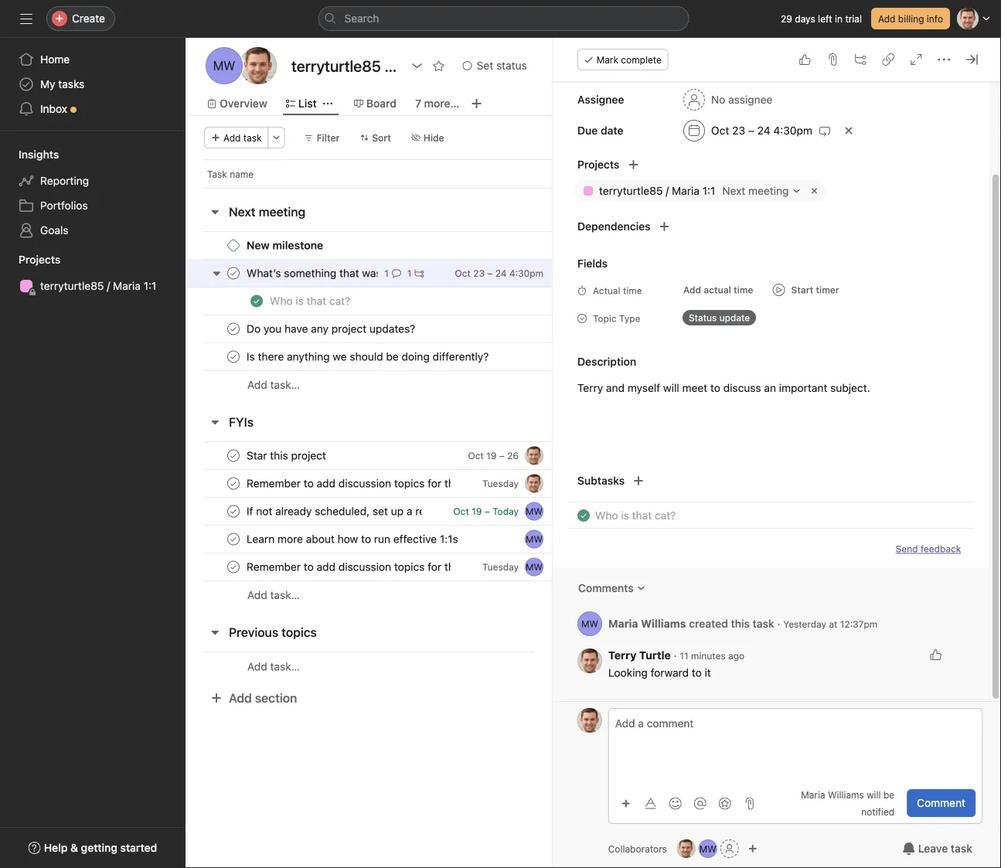 Task type: describe. For each thing, give the bounding box(es) containing it.
Completed milestone checkbox
[[227, 239, 240, 252]]

learn more about how to run effective 1:1s cell
[[186, 525, 554, 554]]

collapse task list for this section image for fyis
[[209, 416, 221, 428]]

projects for bottommost projects dropdown button
[[19, 253, 61, 266]]

29
[[781, 13, 792, 24]]

subject.
[[830, 382, 870, 395]]

turtle
[[639, 649, 671, 662]]

2 1 button from the left
[[404, 266, 427, 281]]

add inside header fyis tree grid
[[247, 589, 267, 601]]

mw row
[[186, 525, 610, 554]]

1 for 2nd 1 button from left
[[407, 268, 412, 279]]

comment button
[[907, 789, 976, 817]]

add section button
[[204, 684, 303, 712]]

maria inside maria williams will be notified
[[801, 790, 825, 801]]

task… for fyis
[[270, 589, 300, 601]]

main content inside what's something that was harder than expected? dialog
[[553, 0, 990, 701]]

row up if not already scheduled, set up a recurring 1:1 meeting in your calendar cell
[[186, 441, 610, 470]]

7
[[415, 97, 421, 110]]

add tab image
[[470, 97, 483, 110]]

completed image for completed option for 2nd remember to add discussion topics for the next meeting cell from the bottom
[[224, 474, 243, 493]]

terryturtle85 / maria 1:1 inside projects element
[[40, 279, 156, 292]]

set status
[[477, 59, 527, 72]]

task for leave task
[[951, 842, 973, 855]]

3 add task… from the top
[[247, 660, 300, 673]]

send feedback
[[896, 544, 961, 555]]

terry and myself will meet to discuss an important subject.
[[577, 382, 870, 395]]

add section
[[229, 691, 297, 705]]

mark complete button
[[577, 49, 669, 70]]

name
[[230, 169, 254, 179]]

1 remember to add discussion topics for the next meeting cell from the top
[[186, 469, 554, 498]]

this
[[731, 618, 750, 630]]

add inside add section button
[[229, 691, 252, 705]]

mark
[[597, 54, 618, 65]]

maria up terry turtle link
[[608, 618, 638, 630]]

board
[[366, 97, 397, 110]]

completed image for completed checkbox within the star this project cell
[[224, 446, 243, 465]]

mw button inside if not already scheduled, set up a recurring 1:1 meeting in your calendar cell
[[525, 502, 543, 521]]

comments button
[[568, 575, 656, 603]]

7 more… button
[[415, 95, 460, 112]]

header next meeting tree grid
[[186, 231, 610, 399]]

previous topics button
[[229, 618, 317, 646]]

show options image
[[411, 60, 423, 72]]

row down the sort dropdown button
[[204, 187, 553, 189]]

emoji image
[[669, 797, 682, 810]]

New milestone text field
[[244, 238, 328, 253]]

star this project cell
[[186, 441, 554, 470]]

add or remove collaborators image
[[748, 844, 758, 854]]

24 inside what's something that was harder than expected? cell
[[495, 268, 507, 279]]

what's something that was harder than expected? cell
[[186, 259, 554, 288]]

billing
[[898, 13, 924, 24]]

repeats image
[[819, 125, 831, 137]]

completed image for completed option in what's something that was harder than expected? dialog
[[574, 507, 593, 525]]

created
[[689, 618, 728, 630]]

due date
[[577, 124, 623, 137]]

minutes
[[691, 651, 726, 662]]

0 vertical spatial 0 likes. click to like this task image
[[799, 53, 811, 66]]

at mention image
[[694, 797, 706, 810]]

actual
[[593, 286, 620, 296]]

previous
[[229, 625, 278, 640]]

add to projects image
[[627, 159, 639, 171]]

do you have any project updates? cell
[[186, 315, 554, 343]]

list link
[[286, 95, 317, 112]]

help
[[44, 842, 68, 854]]

23 inside what's something that was harder than expected? dialog
[[732, 124, 745, 137]]

actual
[[704, 285, 731, 296]]

insert an object image
[[621, 799, 631, 808]]

/ inside projects element
[[107, 279, 110, 292]]

3 add task… row from the top
[[186, 652, 610, 681]]

insights button
[[0, 147, 59, 162]]

Who is that cat? text field
[[267, 293, 355, 309]]

myself
[[627, 382, 660, 395]]

– inside what's something that was harder than expected? cell
[[487, 268, 493, 279]]

attachments: add a file to this task, what's something that was harder than expected? image
[[826, 53, 839, 66]]

leave task button
[[893, 835, 983, 863]]

add subtask image
[[854, 53, 867, 66]]

row down who is that cat? cell
[[186, 342, 610, 371]]

tuesday for tt
[[482, 478, 519, 489]]

completed checkbox for learn more about how to run effective 1:1s text box
[[224, 530, 243, 549]]

row containing 1
[[186, 259, 610, 288]]

hide sidebar image
[[20, 12, 32, 25]]

close details image
[[966, 53, 978, 66]]

sort
[[372, 132, 391, 143]]

left
[[818, 13, 832, 24]]

create button
[[46, 6, 115, 31]]

collaborators
[[608, 843, 667, 854]]

Learn more about how to run effective 1:1s text field
[[244, 532, 463, 547]]

status update button
[[676, 307, 778, 329]]

create
[[72, 12, 105, 25]]

my
[[40, 78, 55, 90]]

maria williams link
[[608, 618, 686, 630]]

3 task… from the top
[[270, 660, 300, 673]]

search button
[[318, 6, 689, 31]]

full screen image
[[910, 53, 922, 66]]

tt inside main content
[[584, 656, 596, 667]]

inbox
[[40, 102, 67, 115]]

meeting inside next meeting popup button
[[748, 185, 789, 198]]

add task… row for next meeting
[[186, 370, 610, 399]]

started
[[120, 842, 157, 854]]

help & getting started button
[[18, 834, 167, 862]]

task
[[207, 169, 227, 179]]

oct inside if not already scheduled, set up a recurring 1:1 meeting in your calendar cell
[[453, 506, 469, 517]]

fyis button
[[229, 408, 254, 436]]

hide
[[424, 132, 444, 143]]

overview
[[220, 97, 267, 110]]

appreciations image
[[719, 797, 731, 810]]

add actual time
[[683, 285, 753, 296]]

filter
[[317, 132, 340, 143]]

mark complete
[[597, 54, 662, 65]]

oct 23 – 24 4:30pm inside main content
[[711, 124, 812, 137]]

maria left next meeting popup button
[[672, 185, 699, 198]]

if not already scheduled, set up a recurring 1:1 meeting in your calendar cell
[[186, 497, 554, 526]]

completed image for completed checkbox inside is there anything we should be doing differently? cell
[[224, 348, 243, 366]]

sort button
[[353, 127, 398, 148]]

add subtasks image
[[632, 475, 645, 487]]

row up is there anything we should be doing differently? text box
[[186, 315, 610, 343]]

Is there anything we should be doing differently? text field
[[244, 349, 494, 365]]

completed checkbox for if not already scheduled, set up a recurring 1:1 meeting in your calendar cell
[[224, 502, 243, 521]]

at
[[829, 619, 837, 630]]

row down learn more about how to run effective 1:1s text box
[[186, 553, 610, 581]]

7 more…
[[415, 97, 460, 110]]

0 horizontal spatial will
[[663, 382, 679, 395]]

oct inside what's something that was harder than expected? cell
[[455, 268, 471, 279]]

add task… button for fyis
[[247, 587, 300, 604]]

Do you have any project updates? text field
[[244, 321, 420, 337]]

completed image for completed checkbox within the learn more about how to run effective 1:1s cell
[[224, 530, 243, 549]]

in
[[835, 13, 843, 24]]

ago
[[728, 651, 744, 662]]

complete
[[621, 54, 662, 65]]

oct 19 – 26
[[468, 450, 519, 461]]

an
[[764, 382, 776, 395]]

24 inside main content
[[757, 124, 770, 137]]

tab actions image
[[323, 99, 332, 108]]

maria inside projects element
[[113, 279, 141, 292]]

completed image for completed option within the do you have any project updates? cell
[[224, 320, 243, 338]]

0 vertical spatial projects button
[[553, 154, 619, 176]]

subtasks
[[577, 475, 625, 487]]

assignee
[[577, 94, 624, 106]]

copy task link image
[[882, 53, 894, 66]]

19 for – 26
[[486, 450, 497, 461]]

timer
[[816, 285, 839, 296]]

header fyis tree grid
[[186, 441, 610, 609]]

completed image for completed option inside who is that cat? cell
[[247, 292, 266, 310]]

row up learn more about how to run effective 1:1s text box
[[186, 497, 610, 526]]

3 add task… button from the top
[[247, 658, 300, 675]]

insights
[[19, 148, 59, 161]]

previous topics
[[229, 625, 317, 640]]

2 remember to add discussion topics for the next meeting cell from the top
[[186, 553, 554, 581]]

will inside maria williams will be notified
[[867, 790, 881, 801]]

– inside if not already scheduled, set up a recurring 1:1 meeting in your calendar cell
[[485, 506, 490, 517]]

williams for created
[[641, 618, 686, 630]]

add task… for fyis
[[247, 589, 300, 601]]

leave task
[[918, 842, 973, 855]]

4:30pm inside what's something that was harder than expected? dialog
[[773, 124, 812, 137]]

reporting link
[[9, 169, 176, 193]]

0 horizontal spatial time
[[623, 286, 642, 296]]

be
[[884, 790, 895, 801]]

today
[[493, 506, 519, 517]]

task name row
[[186, 159, 610, 188]]

Task Name text field
[[595, 508, 676, 525]]

new milestone cell
[[186, 231, 554, 260]]

dependencies
[[577, 220, 650, 233]]

getting
[[81, 842, 117, 854]]

search
[[344, 12, 379, 25]]

board link
[[354, 95, 397, 112]]

23 inside what's something that was harder than expected? cell
[[473, 268, 485, 279]]

status update
[[689, 313, 750, 324]]

maria williams created this task · yesterday at 12:37pm
[[608, 618, 877, 630]]

add task button
[[204, 127, 269, 148]]

remember to add discussion topics for the next meeting text field for tt
[[244, 476, 451, 491]]

meet
[[682, 382, 707, 395]]

remove image
[[808, 185, 820, 198]]

it
[[705, 667, 711, 680]]

1 for 1st 1 button from left
[[384, 268, 389, 279]]

who is that cat? cell
[[186, 287, 554, 315]]



Task type: locate. For each thing, give the bounding box(es) containing it.
0 vertical spatial ·
[[777, 618, 780, 630]]

1 vertical spatial remember to add discussion topics for the next meeting cell
[[186, 553, 554, 581]]

completed image
[[247, 292, 266, 310], [224, 320, 243, 338], [574, 507, 593, 525], [224, 558, 243, 576]]

projects
[[577, 158, 619, 171], [19, 253, 61, 266]]

comments
[[578, 582, 634, 595]]

days
[[795, 13, 815, 24]]

meeting up new milestone text field
[[259, 204, 306, 219]]

completed milestone image
[[227, 239, 240, 252]]

no assignee button
[[676, 86, 779, 114]]

next meeting
[[722, 185, 789, 198], [229, 204, 306, 219]]

home link
[[9, 47, 176, 72]]

completed checkbox for 2nd remember to add discussion topics for the next meeting cell from the bottom
[[224, 474, 243, 493]]

toolbar inside what's something that was harder than expected? dialog
[[615, 792, 761, 814]]

add
[[878, 13, 896, 24], [223, 132, 241, 143], [683, 285, 701, 296], [247, 378, 267, 391], [247, 589, 267, 601], [247, 660, 267, 673], [229, 691, 252, 705]]

row up who is that cat? cell
[[186, 231, 610, 260]]

send feedback link
[[896, 542, 961, 556]]

What's something that was harder than expected? text field
[[244, 266, 378, 281]]

add task… up fyis
[[247, 378, 300, 391]]

terryturtle85 inside projects element
[[40, 279, 104, 292]]

&
[[70, 842, 78, 854]]

1 horizontal spatial 1:1
[[702, 185, 715, 198]]

4:30pm left repeats icon
[[773, 124, 812, 137]]

2 completed checkbox from the top
[[224, 348, 243, 366]]

add task… up section
[[247, 660, 300, 673]]

tt
[[251, 58, 266, 73], [528, 450, 540, 461], [528, 478, 540, 489], [584, 656, 596, 667], [584, 715, 596, 726], [681, 843, 692, 854]]

1 button
[[381, 266, 404, 281], [404, 266, 427, 281]]

completed checkbox inside if not already scheduled, set up a recurring 1:1 meeting in your calendar cell
[[224, 502, 243, 521]]

tt button inside star this project cell
[[525, 446, 543, 465]]

1 horizontal spatial 23
[[732, 124, 745, 137]]

1 horizontal spatial williams
[[828, 790, 864, 801]]

discuss
[[723, 382, 761, 395]]

add task
[[223, 132, 262, 143]]

1 horizontal spatial terryturtle85 / maria 1:1
[[599, 185, 715, 198]]

0 horizontal spatial 1
[[384, 268, 389, 279]]

oct
[[711, 124, 729, 137], [455, 268, 471, 279], [468, 450, 484, 461], [453, 506, 469, 517]]

Completed checkbox
[[247, 292, 266, 310], [224, 320, 243, 338], [224, 474, 243, 493], [224, 502, 243, 521], [574, 507, 593, 525], [224, 558, 243, 576]]

no
[[711, 94, 725, 106]]

task for add task
[[243, 132, 262, 143]]

add task… button inside header next meeting tree grid
[[247, 377, 300, 394]]

assignee
[[728, 94, 772, 106]]

1:1 inside main content
[[702, 185, 715, 198]]

time right actual at the top right
[[734, 285, 753, 296]]

oct inside what's something that was harder than expected? dialog
[[711, 124, 729, 137]]

terry
[[577, 382, 603, 395], [608, 649, 636, 662]]

0 vertical spatial remember to add discussion topics for the next meeting text field
[[244, 476, 451, 491]]

0 horizontal spatial to
[[692, 667, 702, 680]]

1:1 inside terryturtle85 / maria 1:1 link
[[144, 279, 156, 292]]

add billing info
[[878, 13, 943, 24]]

more…
[[424, 97, 460, 110]]

set
[[477, 59, 493, 72]]

1 tuesday from the top
[[482, 478, 519, 489]]

1 horizontal spatial terry
[[608, 649, 636, 662]]

1 vertical spatial collapse task list for this section image
[[209, 626, 221, 639]]

list
[[298, 97, 317, 110]]

topic
[[593, 313, 616, 324]]

terryturtle85 / maria 1:1 link
[[9, 274, 176, 298]]

3 completed image from the top
[[224, 446, 243, 465]]

what's something that was harder than expected? dialog
[[553, 0, 1001, 868]]

topic type
[[593, 313, 640, 324]]

1 vertical spatial projects button
[[0, 252, 61, 267]]

0 vertical spatial collapse task list for this section image
[[209, 416, 221, 428]]

next
[[722, 185, 745, 198], [229, 204, 256, 219]]

1 add task… button from the top
[[247, 377, 300, 394]]

terryturtle85 / maria 1:1 down add to projects image
[[599, 185, 715, 198]]

4:30pm left the fields dropdown button
[[509, 268, 543, 279]]

completed image inside what's something that was harder than expected? cell
[[224, 264, 243, 283]]

If not already scheduled, set up a recurring 1:1 meeting in your calendar text field
[[244, 504, 422, 519]]

4 completed image from the top
[[224, 474, 243, 493]]

completed image inside do you have any project updates? cell
[[224, 320, 243, 338]]

1 horizontal spatial /
[[666, 185, 669, 198]]

0 vertical spatial terryturtle85 / maria 1:1
[[599, 185, 715, 198]]

0 horizontal spatial 23
[[473, 268, 485, 279]]

start timer
[[791, 285, 839, 296]]

0 vertical spatial 23
[[732, 124, 745, 137]]

completed image inside remember to add discussion topics for the next meeting cell
[[224, 558, 243, 576]]

2 horizontal spatial task
[[951, 842, 973, 855]]

1 vertical spatial meeting
[[259, 204, 306, 219]]

0 vertical spatial 24
[[757, 124, 770, 137]]

– inside what's something that was harder than expected? dialog
[[748, 124, 754, 137]]

1 vertical spatial terryturtle85 / maria 1:1
[[40, 279, 156, 292]]

29 days left in trial
[[781, 13, 862, 24]]

add down overview link
[[223, 132, 241, 143]]

0 vertical spatial remember to add discussion topics for the next meeting cell
[[186, 469, 554, 498]]

Remember to add discussion topics for the next meeting text field
[[244, 476, 451, 491], [244, 559, 451, 575]]

1 horizontal spatial 4:30pm
[[773, 124, 812, 137]]

oct inside star this project cell
[[468, 450, 484, 461]]

insights element
[[0, 141, 186, 246]]

collapse task list for this section image for previous topics
[[209, 626, 221, 639]]

subtasks button
[[553, 469, 625, 494]]

0 horizontal spatial projects button
[[0, 252, 61, 267]]

forward
[[650, 667, 689, 680]]

2 task… from the top
[[270, 589, 300, 601]]

task… inside header next meeting tree grid
[[270, 378, 300, 391]]

remember to add discussion topics for the next meeting text field down learn more about how to run effective 1:1s text box
[[244, 559, 451, 575]]

1
[[384, 268, 389, 279], [407, 268, 412, 279]]

add task… inside header fyis tree grid
[[247, 589, 300, 601]]

add task… for next meeting
[[247, 378, 300, 391]]

help & getting started
[[44, 842, 157, 854]]

start timer button
[[766, 279, 845, 301]]

add task… up previous topics button
[[247, 589, 300, 601]]

task right the leave
[[951, 842, 973, 855]]

more actions image
[[272, 133, 281, 142]]

completed image inside learn more about how to run effective 1:1s cell
[[224, 530, 243, 549]]

completed image inside star this project cell
[[224, 446, 243, 465]]

maria down goals link
[[113, 279, 141, 292]]

terryturtle85 / maria 1:1 down goals link
[[40, 279, 156, 292]]

is there anything we should be doing differently? cell
[[186, 342, 554, 371]]

1 vertical spatial 4:30pm
[[509, 268, 543, 279]]

my tasks link
[[9, 72, 176, 97]]

1 completed checkbox from the top
[[224, 264, 243, 283]]

add task… row for fyis
[[186, 581, 610, 609]]

tasks
[[58, 78, 85, 90]]

projects button down due date
[[553, 154, 619, 176]]

add inside dropdown button
[[683, 285, 701, 296]]

None text field
[[288, 52, 403, 80]]

mw inside remember to add discussion topics for the next meeting cell
[[526, 562, 543, 572]]

1 horizontal spatial time
[[734, 285, 753, 296]]

0 horizontal spatial terry
[[577, 382, 603, 395]]

task… inside header fyis tree grid
[[270, 589, 300, 601]]

1 collapse task list for this section image from the top
[[209, 416, 221, 428]]

task name
[[207, 169, 254, 179]]

add task… button for next meeting
[[247, 377, 300, 394]]

19 inside if not already scheduled, set up a recurring 1:1 meeting in your calendar cell
[[472, 506, 482, 517]]

1 vertical spatial williams
[[828, 790, 864, 801]]

terry for terry turtle · 11 minutes ago
[[608, 649, 636, 662]]

2 add task… from the top
[[247, 589, 300, 601]]

terry left and
[[577, 382, 603, 395]]

completed checkbox for the star this project text field
[[224, 446, 243, 465]]

goals link
[[9, 218, 176, 243]]

1 vertical spatial 0 likes. click to like this task image
[[929, 649, 942, 661]]

completed checkbox for 2nd remember to add discussion topics for the next meeting cell from the top
[[224, 558, 243, 576]]

remember to add discussion topics for the next meeting cell down learn more about how to run effective 1:1s text box
[[186, 553, 554, 581]]

1 task… from the top
[[270, 378, 300, 391]]

1 horizontal spatial task
[[753, 618, 774, 630]]

williams inside main content
[[641, 618, 686, 630]]

remember to add discussion topics for the next meeting text field for mw
[[244, 559, 451, 575]]

next meeting button
[[718, 183, 805, 200]]

add dependencies image
[[658, 221, 671, 233]]

1:1 left collapse subtask list for the task what's something that was harder than expected? image
[[144, 279, 156, 292]]

0 horizontal spatial task
[[243, 132, 262, 143]]

completed checkbox for is there anything we should be doing differently? text box
[[224, 348, 243, 366]]

0 vertical spatial projects
[[577, 158, 619, 171]]

1 vertical spatial projects
[[19, 253, 61, 266]]

description
[[577, 356, 636, 368]]

0 vertical spatial to
[[710, 382, 720, 395]]

terry up the looking
[[608, 649, 636, 662]]

completed image
[[224, 264, 243, 283], [224, 348, 243, 366], [224, 446, 243, 465], [224, 474, 243, 493], [224, 502, 243, 521], [224, 530, 243, 549]]

0 horizontal spatial next meeting
[[229, 204, 306, 219]]

clear due date image
[[844, 126, 853, 136]]

terry turtle link
[[608, 649, 671, 662]]

0 horizontal spatial williams
[[641, 618, 686, 630]]

main content
[[553, 0, 990, 701]]

0 vertical spatial add task… row
[[186, 370, 610, 399]]

task inside main content
[[753, 618, 774, 630]]

1 horizontal spatial terryturtle85
[[599, 185, 663, 198]]

inbox link
[[9, 97, 176, 121]]

projects button
[[553, 154, 619, 176], [0, 252, 61, 267]]

meeting left remove image in the top of the page
[[748, 185, 789, 198]]

add task… inside header next meeting tree grid
[[247, 378, 300, 391]]

completed image inside if not already scheduled, set up a recurring 1:1 meeting in your calendar cell
[[224, 502, 243, 521]]

more actions for this task image
[[938, 53, 950, 66]]

0 vertical spatial williams
[[641, 618, 686, 630]]

1 vertical spatial add task… button
[[247, 587, 300, 604]]

1 completed image from the top
[[224, 264, 243, 283]]

1 vertical spatial tuesday
[[482, 562, 519, 572]]

mw inside if not already scheduled, set up a recurring 1:1 meeting in your calendar cell
[[526, 506, 543, 517]]

0 vertical spatial oct 23 – 24 4:30pm
[[711, 124, 812, 137]]

terryturtle85 / maria 1:1 inside what's something that was harder than expected? dialog
[[599, 185, 715, 198]]

next meeting button
[[229, 198, 306, 226]]

williams inside maria williams will be notified
[[828, 790, 864, 801]]

3 completed checkbox from the top
[[224, 446, 243, 465]]

row up do you have any project updates? cell
[[186, 259, 610, 288]]

collapse task list for this section image left fyis
[[209, 416, 221, 428]]

/ up add dependencies icon
[[666, 185, 669, 198]]

add to starred image
[[433, 60, 445, 72]]

0 horizontal spatial oct 23 – 24 4:30pm
[[455, 268, 543, 279]]

tuesday
[[482, 478, 519, 489], [482, 562, 519, 572]]

1 vertical spatial terry
[[608, 649, 636, 662]]

add task… row
[[186, 370, 610, 399], [186, 581, 610, 609], [186, 652, 610, 681]]

task inside "button"
[[951, 842, 973, 855]]

to left it
[[692, 667, 702, 680]]

maria right the attach a file or paste an image
[[801, 790, 825, 801]]

topics
[[282, 625, 317, 640]]

2 vertical spatial add task… button
[[247, 658, 300, 675]]

portfolios
[[40, 199, 88, 212]]

time inside the add actual time dropdown button
[[734, 285, 753, 296]]

attach a file or paste an image image
[[744, 797, 756, 810]]

1 vertical spatial ·
[[674, 649, 677, 662]]

26
[[507, 450, 519, 461]]

1 horizontal spatial ·
[[777, 618, 780, 630]]

0 horizontal spatial next
[[229, 204, 256, 219]]

1 horizontal spatial next
[[722, 185, 745, 198]]

add left section
[[229, 691, 252, 705]]

search list box
[[318, 6, 689, 31]]

1 horizontal spatial next meeting
[[722, 185, 789, 198]]

next meeting inside popup button
[[722, 185, 789, 198]]

completed image for completed option in the if not already scheduled, set up a recurring 1:1 meeting in your calendar cell
[[224, 502, 243, 521]]

completed image inside who is that cat? cell
[[247, 292, 266, 310]]

terryturtle85 down goals at the top
[[40, 279, 104, 292]]

oct 23 – 24 4:30pm
[[711, 124, 812, 137], [455, 268, 543, 279]]

add task… button up fyis
[[247, 377, 300, 394]]

collapse task list for this section image
[[209, 206, 221, 218]]

completed image inside remember to add discussion topics for the next meeting cell
[[224, 474, 243, 493]]

19 left today
[[472, 506, 482, 517]]

filter button
[[297, 127, 347, 148]]

mw button inside learn more about how to run effective 1:1s cell
[[525, 530, 543, 549]]

add task… button up section
[[247, 658, 300, 675]]

task right this
[[753, 618, 774, 630]]

19 inside star this project cell
[[486, 450, 497, 461]]

add left actual at the top right
[[683, 285, 701, 296]]

maria williams will be notified
[[801, 790, 895, 818]]

2 remember to add discussion topics for the next meeting text field from the top
[[244, 559, 451, 575]]

williams up notified
[[828, 790, 864, 801]]

1 horizontal spatial oct 23 – 24 4:30pm
[[711, 124, 812, 137]]

1 vertical spatial 19
[[472, 506, 482, 517]]

add up fyis
[[247, 378, 267, 391]]

add actual time button
[[676, 279, 760, 301]]

2 add task… row from the top
[[186, 581, 610, 609]]

0 horizontal spatial 24
[[495, 268, 507, 279]]

completed checkbox inside learn more about how to run effective 1:1s cell
[[224, 530, 243, 549]]

1 vertical spatial to
[[692, 667, 702, 680]]

meeting inside next meeting button
[[259, 204, 306, 219]]

collapse subtask list for the task what's something that was harder than expected? image
[[210, 267, 223, 279]]

0 likes. click to like this task image
[[799, 53, 811, 66], [929, 649, 942, 661]]

completed image for 2nd remember to add discussion topics for the next meeting cell from the top completed option
[[224, 558, 243, 576]]

0 vertical spatial terryturtle85
[[599, 185, 663, 198]]

task… for next meeting
[[270, 378, 300, 391]]

1 vertical spatial oct 23 – 24 4:30pm
[[455, 268, 543, 279]]

to right meet on the right top of the page
[[710, 382, 720, 395]]

row down new milestone cell
[[186, 287, 610, 315]]

0 horizontal spatial 4:30pm
[[509, 268, 543, 279]]

0 vertical spatial 4:30pm
[[773, 124, 812, 137]]

completed checkbox inside star this project cell
[[224, 446, 243, 465]]

0 vertical spatial /
[[666, 185, 669, 198]]

fields
[[577, 257, 608, 270]]

projects down due date
[[577, 158, 619, 171]]

task…
[[270, 378, 300, 391], [270, 589, 300, 601], [270, 660, 300, 673]]

add task… button up previous topics button
[[247, 587, 300, 604]]

add task…
[[247, 378, 300, 391], [247, 589, 300, 601], [247, 660, 300, 673]]

tt inside button
[[528, 450, 540, 461]]

4:30pm inside what's something that was harder than expected? cell
[[509, 268, 543, 279]]

1:1
[[702, 185, 715, 198], [144, 279, 156, 292]]

collapse task list for this section image
[[209, 416, 221, 428], [209, 626, 221, 639]]

1 vertical spatial add task…
[[247, 589, 300, 601]]

completed checkbox inside what's something that was harder than expected? cell
[[224, 264, 243, 283]]

1 vertical spatial next meeting
[[229, 204, 306, 219]]

1 remember to add discussion topics for the next meeting text field from the top
[[244, 476, 451, 491]]

yesterday
[[783, 619, 826, 630]]

terryturtle85 inside what's something that was harder than expected? dialog
[[599, 185, 663, 198]]

projects inside main content
[[577, 158, 619, 171]]

send
[[896, 544, 918, 555]]

next inside popup button
[[722, 185, 745, 198]]

tuesday up today
[[482, 478, 519, 489]]

2 add task… button from the top
[[247, 587, 300, 604]]

19 for – today
[[472, 506, 482, 517]]

oct 23 – 24 4:30pm inside what's something that was harder than expected? cell
[[455, 268, 543, 279]]

0 vertical spatial task
[[243, 132, 262, 143]]

1 horizontal spatial 19
[[486, 450, 497, 461]]

1 horizontal spatial 24
[[757, 124, 770, 137]]

1 vertical spatial task…
[[270, 589, 300, 601]]

mw
[[213, 58, 235, 73], [526, 506, 543, 517], [526, 534, 543, 545], [526, 562, 543, 572], [581, 619, 598, 630], [700, 843, 717, 854]]

1 horizontal spatial meeting
[[748, 185, 789, 198]]

1 horizontal spatial projects
[[577, 158, 619, 171]]

1:1 left next meeting popup button
[[702, 185, 715, 198]]

main content containing assignee
[[553, 0, 990, 701]]

completed image for completed checkbox in what's something that was harder than expected? cell
[[224, 264, 243, 283]]

– inside star this project cell
[[499, 450, 505, 461]]

2 1 from the left
[[407, 268, 412, 279]]

projects element
[[0, 246, 186, 302]]

12:37pm
[[840, 619, 877, 630]]

oct 19 – today
[[453, 506, 519, 517]]

status
[[689, 313, 717, 324]]

row
[[204, 187, 553, 189], [186, 231, 610, 260], [186, 259, 610, 288], [186, 287, 610, 315], [186, 315, 610, 343], [186, 342, 610, 371], [186, 441, 610, 470], [186, 469, 610, 498], [186, 497, 610, 526], [186, 553, 610, 581]]

looking
[[608, 667, 648, 680]]

0 vertical spatial meeting
[[748, 185, 789, 198]]

remember to add discussion topics for the next meeting text field up the if not already scheduled, set up a recurring 1:1 meeting in your calendar text box
[[244, 476, 451, 491]]

1 vertical spatial terryturtle85
[[40, 279, 104, 292]]

task left more actions image
[[243, 132, 262, 143]]

completed checkbox inside do you have any project updates? cell
[[224, 320, 243, 338]]

0 vertical spatial tuesday
[[482, 478, 519, 489]]

tuesday for mw
[[482, 562, 519, 572]]

task… up the star this project text field
[[270, 378, 300, 391]]

completed checkbox inside who is that cat? cell
[[247, 292, 266, 310]]

1 vertical spatial 23
[[473, 268, 485, 279]]

1 vertical spatial remember to add discussion topics for the next meeting text field
[[244, 559, 451, 575]]

completed checkbox inside what's something that was harder than expected? dialog
[[574, 507, 593, 525]]

will left the be
[[867, 790, 881, 801]]

feedback
[[920, 544, 961, 555]]

status
[[496, 59, 527, 72]]

0 vertical spatial add task…
[[247, 378, 300, 391]]

williams for will
[[828, 790, 864, 801]]

1 vertical spatial next
[[229, 204, 256, 219]]

1 horizontal spatial 0 likes. click to like this task image
[[929, 649, 942, 661]]

2 completed image from the top
[[224, 348, 243, 366]]

task… up section
[[270, 660, 300, 673]]

collapse task list for this section image left previous
[[209, 626, 221, 639]]

· left 11
[[674, 649, 677, 662]]

2 vertical spatial task…
[[270, 660, 300, 673]]

1 horizontal spatial to
[[710, 382, 720, 395]]

reporting
[[40, 174, 89, 187]]

type
[[619, 313, 640, 324]]

will left meet on the right top of the page
[[663, 382, 679, 395]]

1 horizontal spatial 1
[[407, 268, 412, 279]]

2 collapse task list for this section image from the top
[[209, 626, 221, 639]]

1 1 button from the left
[[381, 266, 404, 281]]

leave
[[918, 842, 948, 855]]

2 tuesday from the top
[[482, 562, 519, 572]]

2 vertical spatial task
[[951, 842, 973, 855]]

tt inside remember to add discussion topics for the next meeting cell
[[528, 478, 540, 489]]

toolbar
[[615, 792, 761, 814]]

add up previous
[[247, 589, 267, 601]]

projects button down goals at the top
[[0, 252, 61, 267]]

4 completed checkbox from the top
[[224, 530, 243, 549]]

actual time
[[593, 286, 642, 296]]

completed checkbox inside is there anything we should be doing differently? cell
[[224, 348, 243, 366]]

task inside button
[[243, 132, 262, 143]]

1 1 from the left
[[384, 268, 389, 279]]

add inside add billing info "button"
[[878, 13, 896, 24]]

0 vertical spatial 1:1
[[702, 185, 715, 198]]

· left yesterday
[[777, 618, 780, 630]]

hide button
[[404, 127, 451, 148]]

remember to add discussion topics for the next meeting cell up the if not already scheduled, set up a recurring 1:1 meeting in your calendar text box
[[186, 469, 554, 498]]

1 horizontal spatial projects button
[[553, 154, 619, 176]]

formatting image
[[645, 797, 657, 810]]

1 vertical spatial /
[[107, 279, 110, 292]]

/ inside main content
[[666, 185, 669, 198]]

tt button
[[525, 446, 543, 465], [525, 474, 543, 493], [577, 649, 602, 674], [577, 708, 602, 733], [677, 840, 696, 858]]

19 left 26
[[486, 450, 497, 461]]

1 add task… from the top
[[247, 378, 300, 391]]

0 horizontal spatial 19
[[472, 506, 482, 517]]

williams up turtle
[[641, 618, 686, 630]]

0 vertical spatial will
[[663, 382, 679, 395]]

next meeting up new milestone text field
[[229, 204, 306, 219]]

1 horizontal spatial will
[[867, 790, 881, 801]]

next inside button
[[229, 204, 256, 219]]

mw inside learn more about how to run effective 1:1s cell
[[526, 534, 543, 545]]

1 add task… row from the top
[[186, 370, 610, 399]]

global element
[[0, 38, 186, 131]]

Completed checkbox
[[224, 264, 243, 283], [224, 348, 243, 366], [224, 446, 243, 465], [224, 530, 243, 549]]

0 horizontal spatial 1:1
[[144, 279, 156, 292]]

home
[[40, 53, 70, 66]]

important
[[779, 382, 827, 395]]

1 vertical spatial 24
[[495, 268, 507, 279]]

5 completed image from the top
[[224, 502, 243, 521]]

next meeting left remove image in the top of the page
[[722, 185, 789, 198]]

0 horizontal spatial ·
[[674, 649, 677, 662]]

0 vertical spatial terry
[[577, 382, 603, 395]]

terry for terry and myself will meet to discuss an important subject.
[[577, 382, 603, 395]]

Star this project text field
[[244, 448, 331, 463]]

tuesday down today
[[482, 562, 519, 572]]

23
[[732, 124, 745, 137], [473, 268, 485, 279]]

projects for the top projects dropdown button
[[577, 158, 619, 171]]

add left the billing
[[878, 13, 896, 24]]

6 completed image from the top
[[224, 530, 243, 549]]

remember to add discussion topics for the next meeting cell
[[186, 469, 554, 498], [186, 553, 554, 581]]

my tasks
[[40, 78, 85, 90]]

0 horizontal spatial meeting
[[259, 204, 306, 219]]

completed checkbox for do you have any project updates? cell
[[224, 320, 243, 338]]

2 vertical spatial add task…
[[247, 660, 300, 673]]

fields button
[[553, 252, 608, 276]]

0 horizontal spatial /
[[107, 279, 110, 292]]

/ down goals link
[[107, 279, 110, 292]]

row up mw row
[[186, 469, 610, 498]]

add inside header next meeting tree grid
[[247, 378, 267, 391]]

add task… button inside header fyis tree grid
[[247, 587, 300, 604]]

0 vertical spatial 19
[[486, 450, 497, 461]]

terryturtle85 down add to projects image
[[599, 185, 663, 198]]

task… up previous topics button
[[270, 589, 300, 601]]

add up add section button
[[247, 660, 267, 673]]

projects down goals at the top
[[19, 253, 61, 266]]

1 vertical spatial task
[[753, 618, 774, 630]]

completed image inside is there anything we should be doing differently? cell
[[224, 348, 243, 366]]

0 horizontal spatial terryturtle85
[[40, 279, 104, 292]]

0 horizontal spatial projects
[[19, 253, 61, 266]]

add inside 'add task' button
[[223, 132, 241, 143]]

1 vertical spatial will
[[867, 790, 881, 801]]

mw button inside remember to add discussion topics for the next meeting cell
[[525, 558, 543, 576]]

terry turtle · 11 minutes ago
[[608, 649, 744, 662]]

time right actual
[[623, 286, 642, 296]]



Task type: vqa. For each thing, say whether or not it's contained in the screenshot.
THE GO BACK icon at top
no



